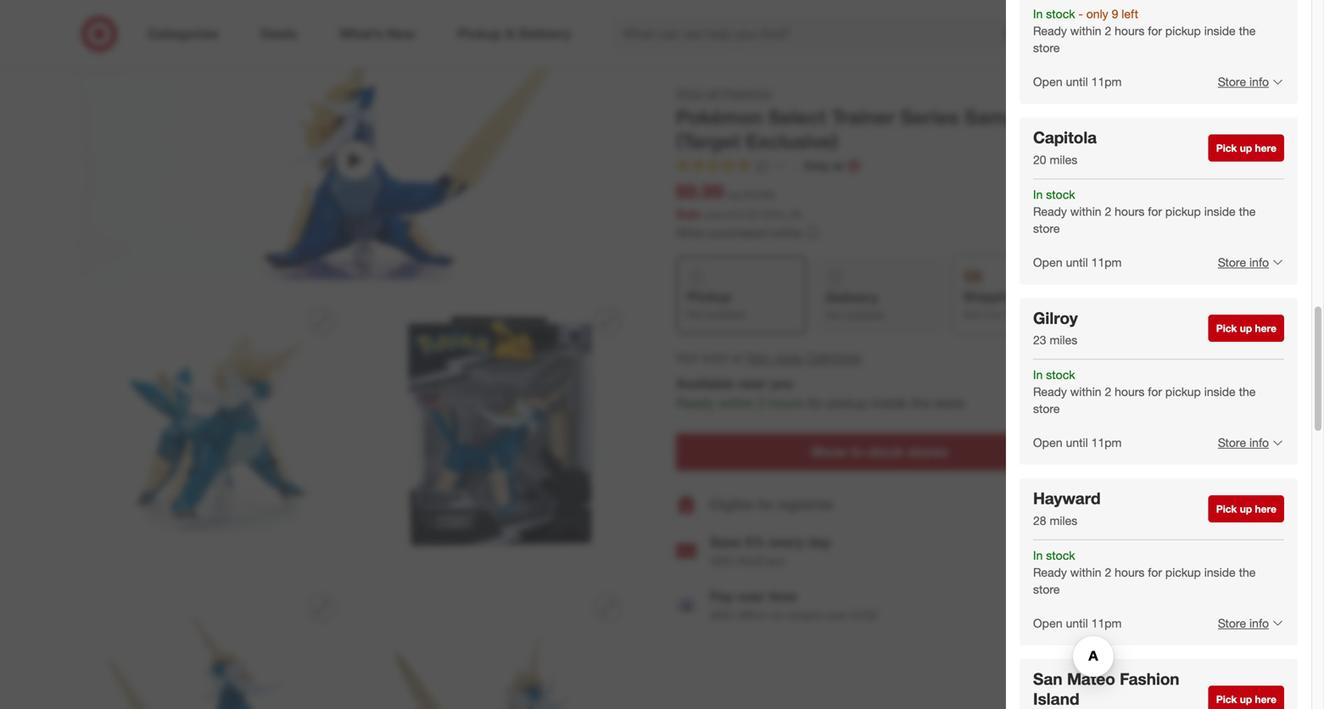 Task type: describe. For each thing, give the bounding box(es) containing it.
available near you ready within 2 hours for pickup inside the store
[[676, 376, 965, 412]]

pok&#233;mon select trainer series samurott action figure (target exclusive), 4 of 13 image
[[362, 294, 636, 567]]

eligible for registries
[[710, 496, 833, 513]]

pick up here button for hayward
[[1209, 495, 1285, 523]]

gilroy
[[1033, 308, 1078, 328]]

store for capitola
[[1218, 255, 1247, 270]]

add item button
[[1164, 491, 1236, 518]]

capitola
[[1033, 128, 1097, 147]]

open for capitola
[[1033, 255, 1063, 270]]

$9.99 reg $19.99 sale save $ 10.00 ( 50 % off )
[[676, 179, 802, 221]]

island
[[1033, 689, 1080, 709]]

pok&#233;mon select trainer series samurott action figure (target exclusive), 5 of 13 image
[[76, 581, 349, 709]]

10.00
[[733, 208, 758, 221]]

show in-stock stores button
[[676, 433, 1084, 471]]

pok&#233;mon select trainer series samurott action figure (target exclusive), 3 of 13 image
[[76, 294, 349, 567]]

stock for gilroy
[[1046, 367, 1076, 382]]

you
[[771, 376, 794, 392]]

store info button for gilroy
[[1207, 424, 1285, 462]]

inside for gilroy
[[1205, 384, 1236, 399]]

the for capitola
[[1239, 204, 1256, 219]]

for inside "available near you ready within 2 hours for pickup inside the store"
[[807, 395, 824, 412]]

ready inside in stock - only 9 left ready within 2 hours for pickup inside the store
[[1033, 23, 1067, 38]]

show
[[812, 444, 848, 460]]

stock for hayward
[[1046, 548, 1076, 563]]

21
[[1048, 308, 1059, 321]]

the inside in stock - only 9 left ready within 2 hours for pickup inside the store
[[1239, 23, 1256, 38]]

fashion
[[1120, 669, 1180, 689]]

in stock - only 9 left ready within 2 hours for pickup inside the store
[[1033, 6, 1256, 55]]

1 store from the top
[[1218, 74, 1247, 89]]

4 pick up here from the top
[[1216, 693, 1277, 706]]

pickup inside "available near you ready within 2 hours for pickup inside the store"
[[827, 395, 868, 412]]

not sold at san jose oakridge
[[676, 349, 862, 366]]

only at
[[804, 158, 844, 173]]

not for delivery
[[826, 309, 843, 322]]

store for gilroy
[[1218, 435, 1247, 450]]

pickup for capitola
[[1166, 204, 1201, 219]]

1 store info from the top
[[1218, 74, 1269, 89]]

available for delivery
[[845, 309, 885, 322]]

samurott
[[965, 105, 1051, 129]]

pickup inside in stock - only 9 left ready within 2 hours for pickup inside the store
[[1166, 23, 1201, 38]]

thu,
[[1005, 308, 1024, 321]]

san mateo fashion island
[[1033, 669, 1180, 709]]

gilroy 23 miles
[[1033, 308, 1078, 348]]

hayward 28 miles
[[1033, 489, 1101, 528]]

search
[[1023, 27, 1064, 44]]

in for hayward
[[1033, 548, 1043, 563]]

eligible
[[710, 496, 754, 513]]

within for capitola
[[1071, 204, 1102, 219]]

capitola 20 miles
[[1033, 128, 1097, 167]]

purchased
[[710, 225, 767, 240]]

registries
[[778, 496, 833, 513]]

with inside the save 5% every day with redcard
[[710, 554, 734, 568]]

san jose oakridge button
[[747, 348, 862, 368]]

until for gilroy
[[1066, 435, 1088, 450]]

action
[[1057, 105, 1116, 129]]

9
[[1112, 6, 1119, 21]]

oakridge
[[807, 349, 862, 366]]

miles for capitola
[[1050, 152, 1078, 167]]

get
[[963, 308, 980, 321]]

23
[[1033, 333, 1047, 348]]

until for capitola
[[1066, 255, 1088, 270]]

2 inside "available near you ready within 2 hours for pickup inside the store"
[[758, 395, 766, 412]]

pay
[[710, 588, 734, 605]]

orders
[[788, 608, 823, 623]]

figure
[[1122, 105, 1180, 129]]

11pm for hayward
[[1092, 616, 1122, 631]]

store for hayward
[[1218, 616, 1247, 631]]

store info for capitola
[[1218, 255, 1269, 270]]

stores
[[908, 444, 948, 460]]

item
[[1209, 498, 1229, 511]]

open for gilroy
[[1033, 435, 1063, 450]]

jose
[[774, 349, 803, 366]]

ready for gilroy
[[1033, 384, 1067, 399]]

save
[[710, 534, 741, 551]]

%
[[775, 208, 785, 221]]

dialog containing capitola
[[1006, 0, 1325, 709]]

redcard
[[737, 554, 785, 568]]

pick up here for gilroy
[[1216, 322, 1277, 335]]

select
[[768, 105, 826, 129]]

in for gilroy
[[1033, 367, 1043, 382]]

store for hayward
[[1033, 582, 1060, 597]]

in inside in stock - only 9 left ready within 2 hours for pickup inside the store
[[1033, 6, 1043, 21]]

within for hayward
[[1071, 565, 1102, 580]]

the inside "available near you ready within 2 hours for pickup inside the store"
[[912, 395, 931, 412]]

show in-stock stores
[[812, 444, 948, 460]]

2 inside in stock - only 9 left ready within 2 hours for pickup inside the store
[[1105, 23, 1112, 38]]

stock inside button
[[868, 444, 904, 460]]

28
[[1033, 513, 1047, 528]]

affirm
[[737, 608, 768, 623]]

1 vertical spatial over
[[826, 608, 849, 623]]

pick for capitola
[[1216, 142, 1237, 154]]

info for gilroy
[[1250, 435, 1269, 450]]

here for gilroy
[[1255, 322, 1277, 335]]

shipping get it by thu, dec 21
[[963, 289, 1059, 321]]

27 link
[[676, 157, 786, 177]]

$19.99
[[744, 188, 775, 201]]

sold
[[702, 349, 728, 366]]

dec
[[1027, 308, 1045, 321]]

it
[[983, 308, 988, 321]]

ready for hayward
[[1033, 565, 1067, 580]]

pick for gilroy
[[1216, 322, 1237, 335]]

$
[[728, 208, 733, 221]]

when
[[676, 225, 707, 240]]

open until 11pm for gilroy
[[1033, 435, 1122, 450]]

27
[[756, 158, 769, 173]]

$9.99
[[676, 179, 724, 203]]

pay over time with affirm on orders over $100
[[710, 588, 878, 623]]

search button
[[1023, 15, 1064, 56]]

in stock ready within 2 hours for pickup inside the store for capitola
[[1033, 187, 1256, 236]]

series
[[901, 105, 959, 129]]

20
[[1033, 152, 1047, 167]]

5%
[[745, 534, 766, 551]]

up for hayward
[[1240, 503, 1253, 515]]

all
[[708, 86, 719, 101]]

day
[[808, 534, 831, 551]]

not left the sold
[[676, 349, 698, 366]]

trainer
[[832, 105, 895, 129]]

pickup
[[687, 289, 731, 305]]

time
[[769, 588, 797, 605]]

only
[[1087, 6, 1109, 21]]

11pm for capitola
[[1092, 255, 1122, 270]]

sale
[[676, 206, 701, 221]]

4 up from the top
[[1240, 693, 1253, 706]]

here for hayward
[[1255, 503, 1277, 515]]



Task type: locate. For each thing, give the bounding box(es) containing it.
near
[[738, 376, 767, 392]]

the
[[1239, 23, 1256, 38], [1239, 204, 1256, 219], [1239, 384, 1256, 399], [912, 395, 931, 412], [1239, 565, 1256, 580]]

0 vertical spatial at
[[833, 158, 844, 173]]

stock left -
[[1046, 6, 1076, 21]]

in-
[[851, 444, 868, 460]]

off
[[787, 208, 800, 221]]

1 horizontal spatial over
[[826, 608, 849, 623]]

not down delivery
[[826, 309, 843, 322]]

at right the sold
[[731, 349, 743, 366]]

3 pick up here button from the top
[[1209, 495, 1285, 523]]

2 for capitola
[[1105, 204, 1112, 219]]

pokemon
[[723, 86, 773, 101]]

1 open until 11pm from the top
[[1033, 74, 1122, 89]]

1 vertical spatial with
[[710, 608, 734, 623]]

3 store from the top
[[1218, 435, 1247, 450]]

3 up from the top
[[1240, 503, 1253, 515]]

hayward
[[1033, 489, 1101, 508]]

hours
[[1115, 23, 1145, 38], [1115, 204, 1145, 219], [1115, 384, 1145, 399], [769, 395, 804, 412], [1115, 565, 1145, 580]]

2 info from the top
[[1250, 255, 1269, 270]]

4 pick from the top
[[1216, 693, 1237, 706]]

miles
[[1050, 152, 1078, 167], [1050, 333, 1078, 348], [1050, 513, 1078, 528]]

3 info from the top
[[1250, 435, 1269, 450]]

2 for hayward
[[1105, 565, 1112, 580]]

0 horizontal spatial san
[[747, 349, 770, 366]]

stock left stores at right
[[868, 444, 904, 460]]

at
[[833, 158, 844, 173], [731, 349, 743, 366]]

2 store from the top
[[1218, 255, 1247, 270]]

3 store info button from the top
[[1207, 424, 1285, 462]]

within
[[1071, 23, 1102, 38], [1071, 204, 1102, 219], [1071, 384, 1102, 399], [719, 395, 754, 412], [1071, 565, 1102, 580]]

not
[[687, 308, 704, 321], [826, 309, 843, 322], [676, 349, 698, 366]]

)
[[800, 208, 802, 221]]

stock down "28"
[[1046, 548, 1076, 563]]

miles for gilroy
[[1050, 333, 1078, 348]]

store for capitola
[[1033, 221, 1060, 236]]

11pm
[[1092, 74, 1122, 89], [1092, 255, 1122, 270], [1092, 435, 1122, 450], [1092, 616, 1122, 631]]

until up gilroy
[[1066, 255, 1088, 270]]

for
[[1148, 23, 1162, 38], [1148, 204, 1162, 219], [1148, 384, 1162, 399], [807, 395, 824, 412], [758, 496, 774, 513], [1148, 565, 1162, 580]]

2 until from the top
[[1066, 255, 1088, 270]]

available
[[676, 376, 734, 392]]

within inside "available near you ready within 2 hours for pickup inside the store"
[[719, 395, 754, 412]]

0 vertical spatial with
[[710, 554, 734, 568]]

4 open until 11pm from the top
[[1033, 616, 1122, 631]]

0 vertical spatial in stock ready within 2 hours for pickup inside the store
[[1033, 187, 1256, 236]]

2 here from the top
[[1255, 322, 1277, 335]]

1 pick from the top
[[1216, 142, 1237, 154]]

1 horizontal spatial available
[[845, 309, 885, 322]]

2 pick from the top
[[1216, 322, 1237, 335]]

pick up here for hayward
[[1216, 503, 1277, 515]]

3 pick up here from the top
[[1216, 503, 1277, 515]]

san up near
[[747, 349, 770, 366]]

pickup not available
[[687, 289, 746, 321]]

in stock ready within 2 hours for pickup inside the store
[[1033, 187, 1256, 236], [1033, 367, 1256, 416], [1033, 548, 1256, 597]]

4 pick up here button from the top
[[1209, 686, 1285, 709]]

here for capitola
[[1255, 142, 1277, 154]]

until up the hayward
[[1066, 435, 1088, 450]]

1 miles from the top
[[1050, 152, 1078, 167]]

add
[[1187, 498, 1206, 511]]

3 in stock ready within 2 hours for pickup inside the store from the top
[[1033, 548, 1256, 597]]

pok&#233;mon select trainer series samurott action figure (target exclusive), 1 of 13 image
[[76, 0, 636, 27]]

store inside in stock - only 9 left ready within 2 hours for pickup inside the store
[[1033, 40, 1060, 55]]

1 horizontal spatial at
[[833, 158, 844, 173]]

available down delivery
[[845, 309, 885, 322]]

until up action
[[1066, 74, 1088, 89]]

not inside the pickup not available
[[687, 308, 704, 321]]

with down the pay
[[710, 608, 734, 623]]

in stock ready within 2 hours for pickup inside the store for hayward
[[1033, 548, 1256, 597]]

available
[[706, 308, 746, 321], [845, 309, 885, 322]]

open up 21
[[1033, 255, 1063, 270]]

until up mateo
[[1066, 616, 1088, 631]]

available inside delivery not available
[[845, 309, 885, 322]]

ready inside "available near you ready within 2 hours for pickup inside the store"
[[676, 395, 715, 412]]

1 in stock ready within 2 hours for pickup inside the store from the top
[[1033, 187, 1256, 236]]

pick up here button for capitola
[[1209, 134, 1285, 162]]

pick up here
[[1216, 142, 1277, 154], [1216, 322, 1277, 335], [1216, 503, 1277, 515], [1216, 693, 1277, 706]]

11pm for gilroy
[[1092, 435, 1122, 450]]

not for pickup
[[687, 308, 704, 321]]

2 11pm from the top
[[1092, 255, 1122, 270]]

by
[[991, 308, 1002, 321]]

50
[[764, 208, 775, 221]]

2 miles from the top
[[1050, 333, 1078, 348]]

1 pick up here from the top
[[1216, 142, 1277, 154]]

mateo
[[1067, 669, 1116, 689]]

until for hayward
[[1066, 616, 1088, 631]]

delivery
[[826, 289, 878, 306]]

2 store info from the top
[[1218, 255, 1269, 270]]

over
[[737, 588, 765, 605], [826, 608, 849, 623]]

1 vertical spatial miles
[[1050, 333, 1078, 348]]

-
[[1079, 6, 1083, 21]]

up
[[1240, 142, 1253, 154], [1240, 322, 1253, 335], [1240, 503, 1253, 515], [1240, 693, 1253, 706]]

1 vertical spatial at
[[731, 349, 743, 366]]

store info button for hayward
[[1207, 605, 1285, 642]]

open up 'island'
[[1033, 616, 1063, 631]]

3 open from the top
[[1033, 435, 1063, 450]]

online
[[770, 225, 802, 240]]

pokémon
[[676, 105, 763, 129]]

1 info from the top
[[1250, 74, 1269, 89]]

1 pick up here button from the top
[[1209, 134, 1285, 162]]

available inside the pickup not available
[[706, 308, 746, 321]]

open for hayward
[[1033, 616, 1063, 631]]

miles down 'capitola' on the top of the page
[[1050, 152, 1078, 167]]

0 vertical spatial over
[[737, 588, 765, 605]]

4 in from the top
[[1033, 548, 1043, 563]]

when purchased online
[[676, 225, 802, 240]]

2 in from the top
[[1033, 187, 1043, 202]]

open up the hayward
[[1033, 435, 1063, 450]]

open until 11pm
[[1033, 74, 1122, 89], [1033, 255, 1122, 270], [1033, 435, 1122, 450], [1033, 616, 1122, 631]]

open until 11pm for capitola
[[1033, 255, 1122, 270]]

2 vertical spatial miles
[[1050, 513, 1078, 528]]

not inside delivery not available
[[826, 309, 843, 322]]

1 store info button from the top
[[1207, 63, 1285, 101]]

within down capitola 20 miles
[[1071, 204, 1102, 219]]

1 vertical spatial san
[[1033, 669, 1063, 689]]

pick up here for capitola
[[1216, 142, 1277, 154]]

stock for capitola
[[1046, 187, 1076, 202]]

exclusive)
[[746, 130, 838, 153]]

2 store info button from the top
[[1207, 244, 1285, 281]]

not down pickup
[[687, 308, 704, 321]]

hours for hayward
[[1115, 565, 1145, 580]]

hours inside "available near you ready within 2 hours for pickup inside the store"
[[769, 395, 804, 412]]

stock down 20
[[1046, 187, 1076, 202]]

1 horizontal spatial san
[[1033, 669, 1063, 689]]

4 store from the top
[[1218, 616, 1247, 631]]

in down 20
[[1033, 187, 1043, 202]]

over left $100
[[826, 608, 849, 623]]

within down hayward 28 miles
[[1071, 565, 1102, 580]]

4 store info from the top
[[1218, 616, 1269, 631]]

up for gilroy
[[1240, 322, 1253, 335]]

0 horizontal spatial over
[[737, 588, 765, 605]]

store info for gilroy
[[1218, 435, 1269, 450]]

open until 11pm up the hayward
[[1033, 435, 1122, 450]]

in
[[1033, 6, 1043, 21], [1033, 187, 1043, 202], [1033, 367, 1043, 382], [1033, 548, 1043, 563]]

within down -
[[1071, 23, 1102, 38]]

until
[[1066, 74, 1088, 89], [1066, 255, 1088, 270], [1066, 435, 1088, 450], [1066, 616, 1088, 631]]

stock
[[1046, 6, 1076, 21], [1046, 187, 1076, 202], [1046, 367, 1076, 382], [868, 444, 904, 460], [1046, 548, 1076, 563]]

save 5% every day with redcard
[[710, 534, 831, 568]]

1 here from the top
[[1255, 142, 1277, 154]]

open
[[1033, 74, 1063, 89], [1033, 255, 1063, 270], [1033, 435, 1063, 450], [1033, 616, 1063, 631]]

in down "28"
[[1033, 548, 1043, 563]]

store info for hayward
[[1218, 616, 1269, 631]]

with inside pay over time with affirm on orders over $100
[[710, 608, 734, 623]]

3 store info from the top
[[1218, 435, 1269, 450]]

2 vertical spatial in stock ready within 2 hours for pickup inside the store
[[1033, 548, 1256, 597]]

2 open from the top
[[1033, 255, 1063, 270]]

open down the search "button"
[[1033, 74, 1063, 89]]

4 until from the top
[[1066, 616, 1088, 631]]

every
[[769, 534, 805, 551]]

within down near
[[719, 395, 754, 412]]

dialog
[[1006, 0, 1325, 709]]

store for gilroy
[[1033, 401, 1060, 416]]

store info button
[[1207, 63, 1285, 101], [1207, 244, 1285, 281], [1207, 424, 1285, 462], [1207, 605, 1285, 642]]

4 info from the top
[[1250, 616, 1269, 631]]

reg
[[727, 188, 741, 201]]

hours for gilroy
[[1115, 384, 1145, 399]]

pick up here button for gilroy
[[1209, 315, 1285, 342]]

store info button for capitola
[[1207, 244, 1285, 281]]

2 for gilroy
[[1105, 384, 1112, 399]]

1 open from the top
[[1033, 74, 1063, 89]]

pok&#233;mon select trainer series samurott action figure (target exclusive), 6 of 13 image
[[362, 581, 636, 709]]

0 horizontal spatial available
[[706, 308, 746, 321]]

open until 11pm for hayward
[[1033, 616, 1122, 631]]

hours inside in stock - only 9 left ready within 2 hours for pickup inside the store
[[1115, 23, 1145, 38]]

shop all pokemon pokémon select trainer series samurott action figure (target exclusive)
[[676, 86, 1180, 153]]

2
[[1105, 23, 1112, 38], [1105, 204, 1112, 219], [1105, 384, 1112, 399], [758, 395, 766, 412], [1105, 565, 1112, 580]]

2 open until 11pm from the top
[[1033, 255, 1122, 270]]

2 with from the top
[[710, 608, 734, 623]]

4 here from the top
[[1255, 693, 1277, 706]]

inside for capitola
[[1205, 204, 1236, 219]]

2 pick up here button from the top
[[1209, 315, 1285, 342]]

in up search
[[1033, 6, 1043, 21]]

2 in stock ready within 2 hours for pickup inside the store from the top
[[1033, 367, 1256, 416]]

miles for hayward
[[1050, 513, 1078, 528]]

miles inside capitola 20 miles
[[1050, 152, 1078, 167]]

at right only
[[833, 158, 844, 173]]

on
[[772, 608, 785, 623]]

inside inside in stock - only 9 left ready within 2 hours for pickup inside the store
[[1205, 23, 1236, 38]]

ready for capitola
[[1033, 204, 1067, 219]]

in for capitola
[[1033, 187, 1043, 202]]

store
[[1218, 74, 1247, 89], [1218, 255, 1247, 270], [1218, 435, 1247, 450], [1218, 616, 1247, 631]]

san
[[747, 349, 770, 366], [1033, 669, 1063, 689]]

4 11pm from the top
[[1092, 616, 1122, 631]]

store
[[1033, 40, 1060, 55], [1033, 221, 1060, 236], [935, 395, 965, 412], [1033, 401, 1060, 416], [1033, 582, 1060, 597]]

0 horizontal spatial at
[[731, 349, 743, 366]]

in down 23
[[1033, 367, 1043, 382]]

up for capitola
[[1240, 142, 1253, 154]]

pok&#233;mon select trainer series samurott action figure (target exclusive), 2 of 13, play video image
[[76, 40, 636, 281]]

3 miles from the top
[[1050, 513, 1078, 528]]

4 open from the top
[[1033, 616, 1063, 631]]

1 11pm from the top
[[1092, 74, 1122, 89]]

shop
[[676, 86, 704, 101]]

san inside san mateo fashion island
[[1033, 669, 1063, 689]]

with down save
[[710, 554, 734, 568]]

here
[[1255, 142, 1277, 154], [1255, 322, 1277, 335], [1255, 503, 1277, 515], [1255, 693, 1277, 706]]

san up 'island'
[[1033, 669, 1063, 689]]

hours for capitola
[[1115, 204, 1145, 219]]

shipping
[[963, 289, 1020, 305]]

3 pick from the top
[[1216, 503, 1237, 515]]

available for pickup
[[706, 308, 746, 321]]

info for hayward
[[1250, 616, 1269, 631]]

1 until from the top
[[1066, 74, 1088, 89]]

(
[[761, 208, 764, 221]]

open until 11pm up mateo
[[1033, 616, 1122, 631]]

miles inside gilroy 23 miles
[[1050, 333, 1078, 348]]

3 open until 11pm from the top
[[1033, 435, 1122, 450]]

miles inside hayward 28 miles
[[1050, 513, 1078, 528]]

3 in from the top
[[1033, 367, 1043, 382]]

miles down the hayward
[[1050, 513, 1078, 528]]

$100
[[852, 608, 878, 623]]

available down pickup
[[706, 308, 746, 321]]

delivery not available
[[826, 289, 885, 322]]

only
[[804, 158, 830, 173]]

1 in from the top
[[1033, 6, 1043, 21]]

(target
[[676, 130, 740, 153]]

left
[[1122, 6, 1139, 21]]

pickup for gilroy
[[1166, 384, 1201, 399]]

add item
[[1187, 498, 1229, 511]]

pick up here button
[[1209, 134, 1285, 162], [1209, 315, 1285, 342], [1209, 495, 1285, 523], [1209, 686, 1285, 709]]

0 vertical spatial miles
[[1050, 152, 1078, 167]]

info for capitola
[[1250, 255, 1269, 270]]

1 up from the top
[[1240, 142, 1253, 154]]

ready
[[1033, 23, 1067, 38], [1033, 204, 1067, 219], [1033, 384, 1067, 399], [676, 395, 715, 412], [1033, 565, 1067, 580]]

for inside in stock - only 9 left ready within 2 hours for pickup inside the store
[[1148, 23, 1162, 38]]

3 11pm from the top
[[1092, 435, 1122, 450]]

inside
[[1205, 23, 1236, 38], [1205, 204, 1236, 219], [1205, 384, 1236, 399], [872, 395, 908, 412], [1205, 565, 1236, 580]]

within for gilroy
[[1071, 384, 1102, 399]]

2 pick up here from the top
[[1216, 322, 1277, 335]]

1 vertical spatial in stock ready within 2 hours for pickup inside the store
[[1033, 367, 1256, 416]]

pick for hayward
[[1216, 503, 1237, 515]]

4 store info button from the top
[[1207, 605, 1285, 642]]

stock down 23
[[1046, 367, 1076, 382]]

inside inside "available near you ready within 2 hours for pickup inside the store"
[[872, 395, 908, 412]]

0 vertical spatial san
[[747, 349, 770, 366]]

inside for hayward
[[1205, 565, 1236, 580]]

miles down gilroy
[[1050, 333, 1078, 348]]

stock inside in stock - only 9 left ready within 2 hours for pickup inside the store
[[1046, 6, 1076, 21]]

the for hayward
[[1239, 565, 1256, 580]]

3 until from the top
[[1066, 435, 1088, 450]]

pick
[[1216, 142, 1237, 154], [1216, 322, 1237, 335], [1216, 503, 1237, 515], [1216, 693, 1237, 706]]

the for gilroy
[[1239, 384, 1256, 399]]

with
[[710, 554, 734, 568], [710, 608, 734, 623]]

open until 11pm up 21
[[1033, 255, 1122, 270]]

within down gilroy 23 miles
[[1071, 384, 1102, 399]]

store inside "available near you ready within 2 hours for pickup inside the store"
[[935, 395, 965, 412]]

over up affirm at bottom right
[[737, 588, 765, 605]]

pickup
[[1166, 23, 1201, 38], [1166, 204, 1201, 219], [1166, 384, 1201, 399], [827, 395, 868, 412], [1166, 565, 1201, 580]]

save
[[704, 208, 725, 221]]

What can we help you find? suggestions appear below search field
[[613, 15, 1035, 53]]

1 with from the top
[[710, 554, 734, 568]]

2 up from the top
[[1240, 322, 1253, 335]]

open until 11pm up action
[[1033, 74, 1122, 89]]

3 here from the top
[[1255, 503, 1277, 515]]

within inside in stock - only 9 left ready within 2 hours for pickup inside the store
[[1071, 23, 1102, 38]]

in stock ready within 2 hours for pickup inside the store for gilroy
[[1033, 367, 1256, 416]]

pickup for hayward
[[1166, 565, 1201, 580]]



Task type: vqa. For each thing, say whether or not it's contained in the screenshot.
fl within the ORLY Nail Treatment Fungus MD - 0.6 fl oz
no



